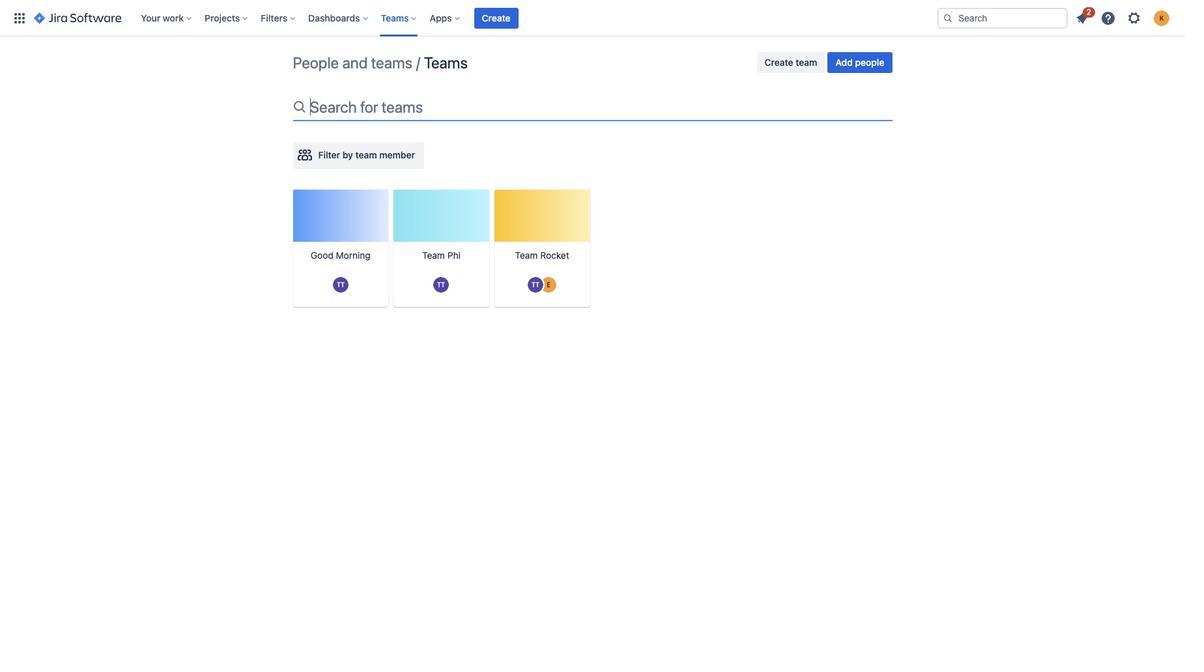 Task type: describe. For each thing, give the bounding box(es) containing it.
morning
[[336, 250, 371, 261]]

terry turtle image inside team phi link
[[434, 277, 449, 293]]

filter by team member
[[318, 149, 415, 160]]

avatar group element
[[527, 276, 558, 294]]

your work button
[[137, 7, 197, 28]]

primary element
[[8, 0, 927, 36]]

phi
[[448, 250, 461, 261]]

teams
[[371, 53, 413, 72]]

create team
[[765, 57, 818, 68]]

team inside "button"
[[355, 149, 377, 160]]

help image
[[1101, 10, 1116, 26]]

terry turtle image inside avatar group "element"
[[528, 277, 544, 293]]

banner containing your work
[[0, 0, 1186, 36]]

create for create team
[[765, 57, 794, 68]]

good morning image
[[293, 190, 389, 242]]

and
[[342, 53, 368, 72]]

create team button
[[757, 52, 825, 73]]

projects
[[205, 12, 240, 23]]

good morning link
[[293, 190, 389, 311]]

work
[[163, 12, 184, 23]]

search icon image
[[292, 99, 307, 115]]

team phi link
[[394, 190, 489, 311]]

1 horizontal spatial teams
[[424, 53, 468, 72]]

appswitcher icon image
[[12, 10, 27, 26]]

Search for teams field
[[309, 87, 891, 127]]

team phi
[[422, 250, 461, 261]]

your
[[141, 12, 160, 23]]

team phi image
[[394, 190, 489, 242]]

notifications image
[[1075, 10, 1090, 26]]

people
[[293, 53, 339, 72]]

membes image
[[297, 147, 313, 164]]

group containing create team
[[757, 52, 893, 73]]

team rocket link
[[495, 190, 590, 311]]

add
[[836, 57, 853, 68]]



Task type: locate. For each thing, give the bounding box(es) containing it.
team left phi
[[422, 250, 445, 261]]

0 horizontal spatial team
[[422, 250, 445, 261]]

jira software image
[[34, 10, 121, 26], [34, 10, 121, 26]]

1 terry turtle image from the left
[[434, 277, 449, 293]]

people and teams / teams
[[293, 53, 468, 72]]

settings image
[[1127, 10, 1142, 26]]

teams inside popup button
[[381, 12, 409, 23]]

team for team phi
[[422, 250, 445, 261]]

dashboards button
[[304, 7, 373, 28]]

teams button
[[377, 7, 422, 28]]

member
[[379, 149, 415, 160]]

add people
[[836, 57, 885, 68]]

team
[[796, 57, 818, 68], [355, 149, 377, 160]]

good morning
[[311, 250, 371, 261]]

team right the by
[[355, 149, 377, 160]]

1 horizontal spatial create
[[765, 57, 794, 68]]

create
[[482, 12, 511, 23], [765, 57, 794, 68]]

team for team rocket
[[515, 250, 538, 261]]

projects button
[[201, 7, 253, 28]]

create for create
[[482, 12, 511, 23]]

your profile and settings image
[[1154, 10, 1170, 26]]

rocket
[[540, 250, 569, 261]]

banner
[[0, 0, 1186, 36]]

teams
[[381, 12, 409, 23], [424, 53, 468, 72]]

0 horizontal spatial teams
[[381, 12, 409, 23]]

1 vertical spatial create
[[765, 57, 794, 68]]

0 vertical spatial teams
[[381, 12, 409, 23]]

terry turtle image
[[434, 277, 449, 293], [528, 277, 544, 293]]

by
[[343, 149, 353, 160]]

create button
[[474, 7, 519, 28]]

1 horizontal spatial team
[[515, 250, 538, 261]]

create inside "button"
[[765, 57, 794, 68]]

apps
[[430, 12, 452, 23]]

terry turtle image down "team rocket" on the left
[[528, 277, 544, 293]]

team rocket image
[[495, 190, 590, 242]]

team left add
[[796, 57, 818, 68]]

apps button
[[426, 7, 465, 28]]

people
[[855, 57, 885, 68]]

teams up teams
[[381, 12, 409, 23]]

create inside button
[[482, 12, 511, 23]]

teams right / on the left top of page
[[424, 53, 468, 72]]

group
[[757, 52, 893, 73]]

terry turtle image
[[333, 277, 349, 293]]

1 vertical spatial teams
[[424, 53, 468, 72]]

filters
[[261, 12, 287, 23]]

team left rocket
[[515, 250, 538, 261]]

0 horizontal spatial create
[[482, 12, 511, 23]]

/
[[416, 53, 421, 72]]

0 vertical spatial create
[[482, 12, 511, 23]]

filter
[[318, 149, 340, 160]]

0 horizontal spatial team
[[355, 149, 377, 160]]

your work
[[141, 12, 184, 23]]

eloisefrancis23 image
[[541, 277, 557, 293]]

1 vertical spatial team
[[355, 149, 377, 160]]

Search field
[[938, 7, 1068, 28]]

0 horizontal spatial terry turtle image
[[434, 277, 449, 293]]

1 horizontal spatial team
[[796, 57, 818, 68]]

1 horizontal spatial terry turtle image
[[528, 277, 544, 293]]

team inside "button"
[[796, 57, 818, 68]]

team rocket
[[515, 250, 569, 261]]

add people button
[[828, 52, 893, 73]]

good
[[311, 250, 334, 261]]

dashboards
[[308, 12, 360, 23]]

terry turtle image down team phi
[[434, 277, 449, 293]]

search image
[[943, 13, 953, 23]]

2
[[1087, 7, 1092, 17]]

2 terry turtle image from the left
[[528, 277, 544, 293]]

0 vertical spatial team
[[796, 57, 818, 68]]

2 team from the left
[[515, 250, 538, 261]]

team
[[422, 250, 445, 261], [515, 250, 538, 261]]

filters button
[[257, 7, 301, 28]]

filter by team member button
[[293, 142, 424, 169]]

1 team from the left
[[422, 250, 445, 261]]



Task type: vqa. For each thing, say whether or not it's contained in the screenshot.
Viewers text box
no



